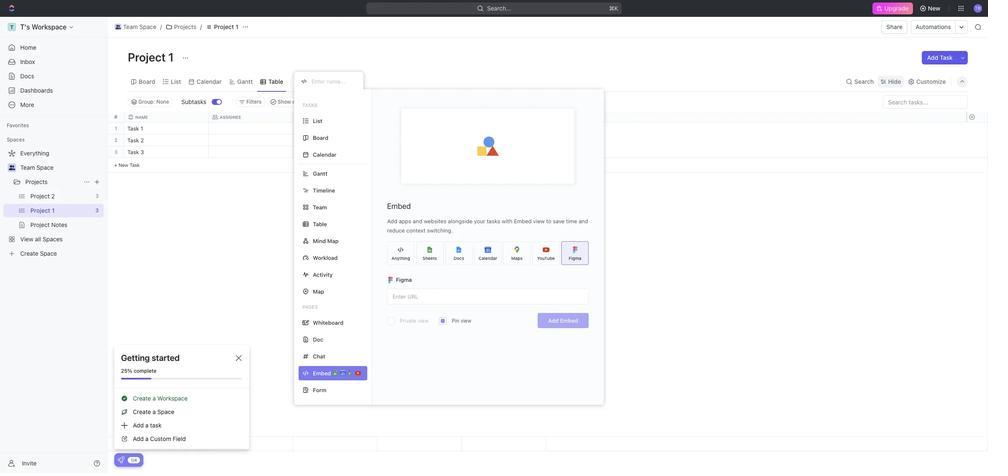 Task type: locate. For each thing, give the bounding box(es) containing it.
task up customize at the top of the page
[[940, 54, 953, 61]]

0 vertical spatial project
[[214, 23, 234, 30]]

view right pin
[[461, 318, 471, 324]]

1 vertical spatial project 1
[[128, 50, 176, 64]]

row group containing 1 2 3
[[108, 123, 124, 173]]

0 horizontal spatial map
[[313, 288, 324, 295]]

2 for ‎task
[[141, 137, 144, 144]]

space inside tree
[[37, 164, 54, 171]]

figma right youtube
[[569, 256, 581, 261]]

0 horizontal spatial project
[[128, 50, 166, 64]]

2 do from the top
[[306, 138, 313, 143]]

new button
[[916, 2, 946, 15]]

1 horizontal spatial embed
[[514, 218, 532, 225]]

3
[[141, 149, 144, 156], [114, 149, 117, 155]]

3 do from the top
[[306, 150, 313, 155]]

private view
[[400, 318, 429, 324]]

1 horizontal spatial new
[[928, 5, 940, 12]]

team space
[[123, 23, 156, 30], [20, 164, 54, 171]]

figma down anything
[[396, 277, 412, 283]]

2 and from the left
[[579, 218, 588, 225]]

0 vertical spatial map
[[327, 238, 339, 244]]

add embed button
[[538, 313, 589, 329]]

2 horizontal spatial space
[[157, 409, 174, 416]]

2 up the task 3
[[141, 137, 144, 144]]

0 horizontal spatial view
[[418, 318, 429, 324]]

1 to do cell from the top
[[293, 123, 377, 134]]

2 horizontal spatial team
[[313, 204, 327, 211]]

0 horizontal spatial figma
[[396, 277, 412, 283]]

2 vertical spatial to do
[[298, 150, 313, 155]]

1 vertical spatial team space link
[[20, 161, 102, 175]]

gantt up timeline
[[313, 170, 327, 177]]

‎task for ‎task 1
[[127, 125, 139, 132]]

calendar up timeline
[[313, 151, 336, 158]]

1 inside project 1 link
[[236, 23, 238, 30]]

‎task for ‎task 2
[[127, 137, 139, 144]]

0 horizontal spatial project 1
[[128, 50, 176, 64]]

2 ‎task from the top
[[127, 137, 139, 144]]

customize
[[916, 78, 946, 85]]

‎task
[[127, 125, 139, 132], [127, 137, 139, 144]]

tree containing team space
[[3, 147, 104, 261]]

1 vertical spatial ‎task
[[127, 137, 139, 144]]

to
[[298, 126, 305, 132], [298, 138, 305, 143], [298, 150, 305, 155], [546, 218, 551, 225]]

view for pin view
[[461, 318, 471, 324]]

1 horizontal spatial 2
[[141, 137, 144, 144]]

1 vertical spatial task
[[127, 149, 139, 156]]

add inside add apps and websites alongside your tasks with embed view to save time and reduce context switching.
[[387, 218, 397, 225]]

favorites
[[7, 122, 29, 129]]

1 vertical spatial new
[[119, 162, 128, 168]]

new
[[928, 5, 940, 12], [119, 162, 128, 168]]

2 to do cell from the top
[[293, 135, 377, 146]]

1 ‎task from the top
[[127, 125, 139, 132]]

add for add embed
[[548, 318, 559, 324]]

a up task
[[153, 409, 156, 416]]

space down create a workspace
[[157, 409, 174, 416]]

private
[[400, 318, 416, 324]]

to inside add apps and websites alongside your tasks with embed view to save time and reduce context switching.
[[546, 218, 551, 225]]

figma
[[569, 256, 581, 261], [396, 277, 412, 283]]

2 vertical spatial to do cell
[[293, 146, 377, 158]]

1 horizontal spatial docs
[[454, 256, 464, 261]]

a for task
[[145, 422, 149, 429]]

map
[[327, 238, 339, 244], [313, 288, 324, 295]]

new down the task 3
[[119, 162, 128, 168]]

calendar
[[197, 78, 222, 85], [313, 151, 336, 158], [479, 256, 497, 261]]

0 horizontal spatial /
[[160, 23, 162, 30]]

3 to do cell from the top
[[293, 146, 377, 158]]

2 vertical spatial space
[[157, 409, 174, 416]]

0 vertical spatial new
[[928, 5, 940, 12]]

1 vertical spatial to do
[[298, 138, 313, 143]]

2 horizontal spatial view
[[533, 218, 545, 225]]

0 vertical spatial ‎task
[[127, 125, 139, 132]]

0 horizontal spatial embed
[[387, 202, 411, 211]]

started
[[152, 353, 180, 363]]

0 vertical spatial task
[[940, 54, 953, 61]]

0 vertical spatial space
[[139, 23, 156, 30]]

0 horizontal spatial 2
[[115, 137, 117, 143]]

0 horizontal spatial list
[[171, 78, 181, 85]]

1 vertical spatial team space
[[20, 164, 54, 171]]

board left list link
[[139, 78, 155, 85]]

list down tasks
[[313, 117, 322, 124]]

a
[[153, 395, 156, 402], [153, 409, 156, 416], [145, 422, 149, 429], [145, 436, 149, 443]]

grid containing ‎task 1
[[108, 112, 988, 452]]

team down timeline
[[313, 204, 327, 211]]

2 to do from the top
[[298, 138, 313, 143]]

view
[[305, 78, 318, 85]]

closed
[[292, 99, 309, 105]]

1/4
[[131, 458, 137, 463]]

create
[[133, 395, 151, 402], [133, 409, 151, 416]]

0 vertical spatial gantt
[[237, 78, 253, 85]]

to do cell for task 3
[[293, 146, 377, 158]]

pages
[[302, 304, 318, 310]]

doc
[[313, 336, 323, 343]]

project
[[214, 23, 234, 30], [128, 50, 166, 64]]

0 vertical spatial team space link
[[113, 22, 159, 32]]

team right user group icon
[[20, 164, 35, 171]]

row group containing ‎task 1
[[124, 123, 546, 173]]

1 vertical spatial create
[[133, 409, 151, 416]]

1 horizontal spatial gantt
[[313, 170, 327, 177]]

list up subtasks button
[[171, 78, 181, 85]]

add for add a custom field
[[133, 436, 144, 443]]

show
[[278, 99, 291, 105]]

1 vertical spatial docs
[[454, 256, 464, 261]]

0 vertical spatial board
[[139, 78, 155, 85]]

space
[[139, 23, 156, 30], [37, 164, 54, 171], [157, 409, 174, 416]]

space right user group image
[[139, 23, 156, 30]]

hide button
[[878, 76, 904, 88]]

0 vertical spatial embed
[[387, 202, 411, 211]]

to do for ‎task 1
[[298, 126, 313, 132]]

1 horizontal spatial projects
[[174, 23, 196, 30]]

1 vertical spatial projects
[[25, 178, 48, 186]]

table up show at the left of the page
[[268, 78, 283, 85]]

2 vertical spatial embed
[[560, 318, 578, 324]]

3 down ‎task 2
[[141, 149, 144, 156]]

project 1
[[214, 23, 238, 30], [128, 50, 176, 64]]

Enter name... field
[[311, 78, 356, 85]]

to do cell for ‎task 2
[[293, 135, 377, 146]]

space right user group icon
[[37, 164, 54, 171]]

2 horizontal spatial embed
[[560, 318, 578, 324]]

1 vertical spatial table
[[313, 221, 327, 228]]

3 to do from the top
[[298, 150, 313, 155]]

press space to select this row. row
[[108, 123, 124, 135], [124, 123, 546, 136], [108, 135, 124, 146], [124, 135, 546, 148], [108, 146, 124, 158], [124, 146, 546, 159], [124, 437, 546, 452]]

a up create a space on the bottom left
[[153, 395, 156, 402]]

invite
[[22, 460, 37, 467]]

0 horizontal spatial projects
[[25, 178, 48, 186]]

row group
[[108, 123, 124, 173], [124, 123, 546, 173], [967, 123, 988, 173], [967, 437, 988, 451]]

new inside button
[[928, 5, 940, 12]]

0 horizontal spatial and
[[413, 218, 422, 225]]

inbox link
[[3, 55, 104, 69]]

docs right sheets
[[454, 256, 464, 261]]

create a workspace
[[133, 395, 188, 402]]

press space to select this row. row containing task 3
[[124, 146, 546, 159]]

1 create from the top
[[133, 395, 151, 402]]

1 horizontal spatial project 1
[[214, 23, 238, 30]]

embed
[[387, 202, 411, 211], [514, 218, 532, 225], [560, 318, 578, 324]]

0 vertical spatial team
[[123, 23, 138, 30]]

1 vertical spatial to do cell
[[293, 135, 377, 146]]

getting
[[121, 353, 150, 363]]

press space to select this row. row containing 2
[[108, 135, 124, 146]]

projects link
[[164, 22, 198, 32], [25, 175, 80, 189]]

0 vertical spatial project 1
[[214, 23, 238, 30]]

0 horizontal spatial 3
[[114, 149, 117, 155]]

a for custom
[[145, 436, 149, 443]]

2 create from the top
[[133, 409, 151, 416]]

websites
[[424, 218, 446, 225]]

calendar link
[[195, 76, 222, 88]]

0 vertical spatial team space
[[123, 23, 156, 30]]

‎task 2
[[127, 137, 144, 144]]

and up context
[[413, 218, 422, 225]]

0 vertical spatial projects
[[174, 23, 196, 30]]

calendar up subtasks button
[[197, 78, 222, 85]]

team space right user group image
[[123, 23, 156, 30]]

user group image
[[9, 165, 15, 170]]

to do cell
[[293, 123, 377, 134], [293, 135, 377, 146], [293, 146, 377, 158]]

1 to do from the top
[[298, 126, 313, 132]]

reduce
[[387, 227, 405, 234]]

0 horizontal spatial projects link
[[25, 175, 80, 189]]

1 vertical spatial figma
[[396, 277, 412, 283]]

team space right user group icon
[[20, 164, 54, 171]]

a down add a task
[[145, 436, 149, 443]]

create up add a task
[[133, 409, 151, 416]]

0 vertical spatial docs
[[20, 73, 34, 80]]

0 horizontal spatial team space
[[20, 164, 54, 171]]

add a task
[[133, 422, 162, 429]]

1 vertical spatial embed
[[514, 218, 532, 225]]

table up "mind"
[[313, 221, 327, 228]]

add
[[927, 54, 938, 61], [387, 218, 397, 225], [548, 318, 559, 324], [133, 422, 144, 429], [133, 436, 144, 443]]

‎task up ‎task 2
[[127, 125, 139, 132]]

task inside button
[[940, 54, 953, 61]]

1 horizontal spatial list
[[313, 117, 322, 124]]

to do for ‎task 2
[[298, 138, 313, 143]]

2 vertical spatial do
[[306, 150, 313, 155]]

2 inside the 1 2 3
[[115, 137, 117, 143]]

team right user group image
[[123, 23, 138, 30]]

calendar left maps
[[479, 256, 497, 261]]

team space link
[[113, 22, 159, 32], [20, 161, 102, 175]]

whiteboard
[[313, 319, 343, 326]]

do for 1
[[306, 126, 313, 132]]

map right "mind"
[[327, 238, 339, 244]]

home
[[20, 44, 36, 51]]

1 vertical spatial do
[[306, 138, 313, 143]]

table
[[268, 78, 283, 85], [313, 221, 327, 228]]

view left save
[[533, 218, 545, 225]]

team space link inside tree
[[20, 161, 102, 175]]

1 vertical spatial project
[[128, 50, 166, 64]]

home link
[[3, 41, 104, 54]]

0 vertical spatial do
[[306, 126, 313, 132]]

subtasks button
[[178, 95, 212, 109]]

board down tasks
[[313, 134, 328, 141]]

time
[[566, 218, 577, 225]]

list
[[171, 78, 181, 85], [313, 117, 322, 124]]

task down the task 3
[[130, 162, 140, 168]]

2 left ‎task 2
[[115, 137, 117, 143]]

Search tasks... text field
[[883, 96, 967, 108]]

1 vertical spatial calendar
[[313, 151, 336, 158]]

add inside the 'add embed' button
[[548, 318, 559, 324]]

0 vertical spatial to do
[[298, 126, 313, 132]]

0 horizontal spatial new
[[119, 162, 128, 168]]

25%
[[121, 368, 132, 374]]

subtasks
[[181, 98, 206, 105]]

board
[[139, 78, 155, 85], [313, 134, 328, 141]]

3 left the task 3
[[114, 149, 117, 155]]

1 vertical spatial gantt
[[313, 170, 327, 177]]

new inside 'grid'
[[119, 162, 128, 168]]

1 horizontal spatial projects link
[[164, 22, 198, 32]]

0 horizontal spatial gantt
[[237, 78, 253, 85]]

0 horizontal spatial team
[[20, 164, 35, 171]]

2 vertical spatial calendar
[[479, 256, 497, 261]]

create up create a space on the bottom left
[[133, 395, 151, 402]]

row
[[124, 112, 546, 123]]

and right time
[[579, 218, 588, 225]]

team
[[123, 23, 138, 30], [20, 164, 35, 171], [313, 204, 327, 211]]

add for add apps and websites alongside your tasks with embed view to save time and reduce context switching.
[[387, 218, 397, 225]]

docs down inbox
[[20, 73, 34, 80]]

task for new task
[[130, 162, 140, 168]]

1 horizontal spatial figma
[[569, 256, 581, 261]]

search...
[[487, 5, 511, 12]]

sheets
[[423, 256, 437, 261]]

0 horizontal spatial space
[[37, 164, 54, 171]]

close image
[[236, 356, 242, 361]]

0 vertical spatial to do cell
[[293, 123, 377, 134]]

new up automations
[[928, 5, 940, 12]]

tree
[[3, 147, 104, 261]]

team inside sidebar navigation
[[20, 164, 35, 171]]

1 horizontal spatial /
[[200, 23, 202, 30]]

task
[[940, 54, 953, 61], [127, 149, 139, 156], [130, 162, 140, 168]]

do
[[306, 126, 313, 132], [306, 138, 313, 143], [306, 150, 313, 155]]

1 vertical spatial space
[[37, 164, 54, 171]]

a left task
[[145, 422, 149, 429]]

gantt
[[237, 78, 253, 85], [313, 170, 327, 177]]

a for workspace
[[153, 395, 156, 402]]

1 horizontal spatial map
[[327, 238, 339, 244]]

press space to select this row. row containing 1
[[108, 123, 124, 135]]

to do cell for ‎task 1
[[293, 123, 377, 134]]

customize button
[[905, 76, 948, 88]]

map down activity
[[313, 288, 324, 295]]

‎task 1
[[127, 125, 143, 132]]

pin
[[452, 318, 459, 324]]

press space to select this row. row containing 3
[[108, 146, 124, 158]]

1 horizontal spatial view
[[461, 318, 471, 324]]

0 vertical spatial projects link
[[164, 22, 198, 32]]

task down ‎task 2
[[127, 149, 139, 156]]

‎task down ‎task 1
[[127, 137, 139, 144]]

grid
[[108, 112, 988, 452]]

0 horizontal spatial table
[[268, 78, 283, 85]]

0 horizontal spatial team space link
[[20, 161, 102, 175]]

1 / from the left
[[160, 23, 162, 30]]

view right private
[[418, 318, 429, 324]]

gantt left table link on the top
[[237, 78, 253, 85]]

1 horizontal spatial team space link
[[113, 22, 159, 32]]

cell
[[209, 123, 293, 134], [377, 123, 462, 134], [209, 135, 293, 146], [377, 135, 462, 146], [209, 146, 293, 158], [377, 146, 462, 158]]

add inside 'add task' button
[[927, 54, 938, 61]]

1 do from the top
[[306, 126, 313, 132]]

1 horizontal spatial calendar
[[313, 151, 336, 158]]

1 horizontal spatial team space
[[123, 23, 156, 30]]



Task type: vqa. For each thing, say whether or not it's contained in the screenshot.
task 3
yes



Task type: describe. For each thing, give the bounding box(es) containing it.
show closed button
[[267, 97, 312, 107]]

board link
[[137, 76, 155, 88]]

to for ‎task 1
[[298, 126, 305, 132]]

add embed
[[548, 318, 578, 324]]

view inside add apps and websites alongside your tasks with embed view to save time and reduce context switching.
[[533, 218, 545, 225]]

with
[[502, 218, 512, 225]]

favorites button
[[3, 121, 32, 131]]

hide
[[888, 78, 901, 85]]

new for new task
[[119, 162, 128, 168]]

add apps and websites alongside your tasks with embed view to save time and reduce context switching.
[[387, 218, 588, 234]]

automations
[[916, 23, 951, 30]]

workload
[[313, 255, 338, 261]]

field
[[173, 436, 186, 443]]

project 1 link
[[204, 22, 240, 32]]

pin view
[[452, 318, 471, 324]]

create for create a space
[[133, 409, 151, 416]]

1 vertical spatial map
[[313, 288, 324, 295]]

complete
[[134, 368, 156, 374]]

0 horizontal spatial board
[[139, 78, 155, 85]]

2 / from the left
[[200, 23, 202, 30]]

a for space
[[153, 409, 156, 416]]

view for private view
[[418, 318, 429, 324]]

tasks
[[487, 218, 500, 225]]

press space to select this row. row containing ‎task 2
[[124, 135, 546, 148]]

gantt inside gantt link
[[237, 78, 253, 85]]

share button
[[881, 20, 908, 34]]

inbox
[[20, 58, 35, 65]]

tasks
[[302, 102, 317, 108]]

task
[[150, 422, 162, 429]]

onboarding checklist button element
[[118, 457, 124, 464]]

maps
[[511, 256, 523, 261]]

save
[[553, 218, 565, 225]]

list link
[[169, 76, 181, 88]]

1 horizontal spatial 3
[[141, 149, 144, 156]]

youtube
[[537, 256, 555, 261]]

search button
[[843, 76, 876, 88]]

view button
[[294, 76, 321, 88]]

to for task 3
[[298, 150, 305, 155]]

1 horizontal spatial project
[[214, 23, 234, 30]]

timeline
[[313, 187, 335, 194]]

mind
[[313, 238, 326, 244]]

add task button
[[922, 51, 958, 65]]

tree inside sidebar navigation
[[3, 147, 104, 261]]

0 vertical spatial table
[[268, 78, 283, 85]]

getting started
[[121, 353, 180, 363]]

1 horizontal spatial table
[[313, 221, 327, 228]]

1 horizontal spatial space
[[139, 23, 156, 30]]

new task
[[119, 162, 140, 168]]

form
[[313, 387, 326, 394]]

0 vertical spatial figma
[[569, 256, 581, 261]]

0 horizontal spatial calendar
[[197, 78, 222, 85]]

⌘k
[[609, 5, 618, 12]]

mind map
[[313, 238, 339, 244]]

dashboards
[[20, 87, 53, 94]]

task for add task
[[940, 54, 953, 61]]

2 for 1
[[115, 137, 117, 143]]

press space to select this row. row containing ‎task 1
[[124, 123, 546, 136]]

#
[[114, 114, 117, 120]]

create a space
[[133, 409, 174, 416]]

your
[[474, 218, 485, 225]]

switching.
[[427, 227, 453, 234]]

gantt link
[[236, 76, 253, 88]]

add task
[[927, 54, 953, 61]]

Enter URL text field
[[388, 289, 588, 304]]

embed inside button
[[560, 318, 578, 324]]

alongside
[[448, 218, 473, 225]]

team space inside tree
[[20, 164, 54, 171]]

1 2 3
[[114, 126, 117, 155]]

new for new
[[928, 5, 940, 12]]

1 inside press space to select this row. row
[[141, 125, 143, 132]]

1 vertical spatial board
[[313, 134, 328, 141]]

apps
[[399, 218, 411, 225]]

25% complete
[[121, 368, 156, 374]]

show closed
[[278, 99, 309, 105]]

table link
[[267, 76, 283, 88]]

add for add a task
[[133, 422, 144, 429]]

dashboards link
[[3, 84, 104, 97]]

0 vertical spatial list
[[171, 78, 181, 85]]

automations button
[[912, 21, 955, 33]]

1 vertical spatial list
[[313, 117, 322, 124]]

task 3
[[127, 149, 144, 156]]

view button
[[294, 72, 321, 92]]

docs link
[[3, 70, 104, 83]]

anything
[[392, 256, 410, 261]]

share
[[887, 23, 903, 30]]

activity
[[313, 271, 333, 278]]

custom
[[150, 436, 171, 443]]

upgrade link
[[873, 3, 913, 14]]

search
[[854, 78, 874, 85]]

1 vertical spatial projects link
[[25, 175, 80, 189]]

create for create a workspace
[[133, 395, 151, 402]]

1 inside the 1 2 3
[[115, 126, 117, 131]]

sidebar navigation
[[0, 17, 108, 474]]

context
[[406, 227, 426, 234]]

upgrade
[[885, 5, 909, 12]]

to for ‎task 2
[[298, 138, 305, 143]]

2 vertical spatial team
[[313, 204, 327, 211]]

1 and from the left
[[413, 218, 422, 225]]

spaces
[[7, 137, 25, 143]]

user group image
[[115, 25, 121, 29]]

workspace
[[157, 395, 188, 402]]

onboarding checklist button image
[[118, 457, 124, 464]]

do for 3
[[306, 150, 313, 155]]

projects inside tree
[[25, 178, 48, 186]]

add a custom field
[[133, 436, 186, 443]]

do for 2
[[306, 138, 313, 143]]

add for add task
[[927, 54, 938, 61]]

chat
[[313, 353, 325, 360]]

1 horizontal spatial team
[[123, 23, 138, 30]]

docs inside "link"
[[20, 73, 34, 80]]

2 horizontal spatial calendar
[[479, 256, 497, 261]]

to do for task 3
[[298, 150, 313, 155]]

embed inside add apps and websites alongside your tasks with embed view to save time and reduce context switching.
[[514, 218, 532, 225]]



